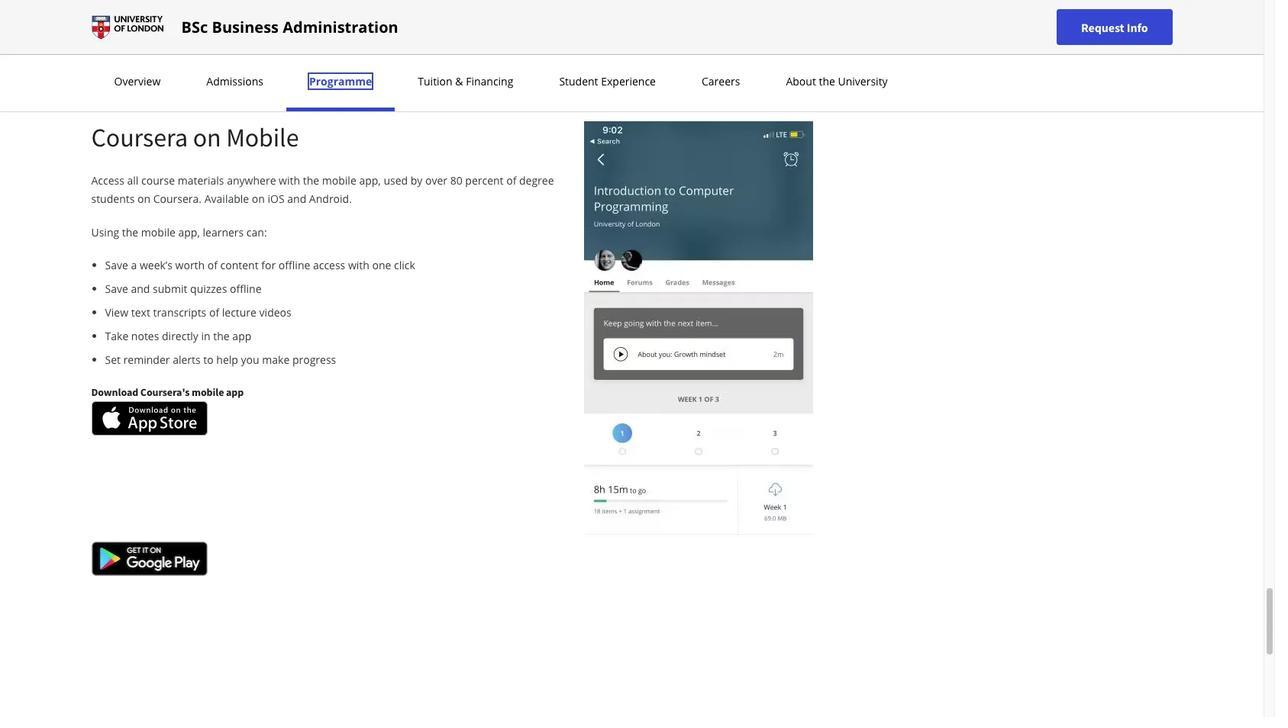 Task type: vqa. For each thing, say whether or not it's contained in the screenshot.
leftmost Professional
no



Task type: locate. For each thing, give the bounding box(es) containing it.
save up view on the top of the page
[[105, 282, 128, 296]]

app down lecture
[[232, 329, 251, 344]]

of
[[338, 56, 348, 70], [473, 56, 484, 70], [506, 173, 517, 188], [208, 258, 218, 273], [209, 305, 219, 320]]

overview link
[[110, 74, 165, 89]]

on down 'all'
[[137, 192, 150, 206]]

of down quizzes
[[209, 305, 219, 320]]

0 vertical spatial offline
[[279, 258, 310, 273]]

0 vertical spatial mobile
[[322, 173, 356, 188]]

the inside access all course materials anywhere with the mobile app, used by over 80 percent of degree students on coursera. available on ios and android.
[[303, 173, 319, 188]]

with up ios
[[279, 173, 300, 188]]

of left '6'
[[473, 56, 484, 70]]

by
[[411, 173, 423, 188]]

0 horizontal spatial app,
[[178, 225, 200, 240]]

using
[[91, 225, 119, 240]]

2 horizontal spatial and
[[389, 56, 409, 70]]

save inside "list item"
[[105, 258, 128, 273]]

80
[[450, 173, 463, 188]]

programme link
[[305, 74, 377, 89]]

materials
[[178, 173, 224, 188]]

transcripts
[[153, 305, 206, 320]]

mobile up android.
[[322, 173, 356, 188]]

on
[[193, 121, 221, 153], [137, 192, 150, 206], [252, 192, 265, 206]]

you
[[241, 353, 259, 367]]

years.
[[495, 56, 525, 70]]

worth
[[175, 258, 205, 273]]

week's
[[140, 258, 173, 273]]

mobile for using the mobile app, learners can:
[[141, 225, 176, 240]]

view text transcripts of lecture videos list item
[[105, 305, 566, 321]]

0 horizontal spatial in
[[201, 329, 211, 344]]

content
[[220, 258, 259, 273]]

0 vertical spatial save
[[105, 258, 128, 273]]

completed
[[210, 56, 263, 70]]

and
[[389, 56, 409, 70], [287, 192, 306, 206], [131, 282, 150, 296]]

for
[[261, 258, 276, 273]]

access
[[91, 173, 124, 188]]

0 horizontal spatial on
[[137, 192, 150, 206]]

course
[[141, 173, 175, 188]]

0 vertical spatial app
[[232, 329, 251, 344]]

and inside list item
[[131, 282, 150, 296]]

1 horizontal spatial mobile
[[192, 386, 224, 399]]

1 vertical spatial save
[[105, 282, 128, 296]]

1 horizontal spatial in
[[266, 56, 276, 70]]

text
[[131, 305, 150, 320]]

the right using
[[122, 225, 138, 240]]

tuition & financing
[[418, 74, 513, 89]]

of right worth
[[208, 258, 218, 273]]

the up set reminder alerts to help you make progress
[[213, 329, 230, 344]]

app, up worth
[[178, 225, 200, 240]]

on left ios
[[252, 192, 265, 206]]

student
[[559, 74, 598, 89]]

learners
[[203, 225, 244, 240]]

save
[[105, 258, 128, 273], [105, 282, 128, 296]]

app
[[232, 329, 251, 344], [226, 386, 244, 399]]

coursera.
[[153, 192, 202, 206]]

and right ios
[[287, 192, 306, 206]]

app inside list item
[[232, 329, 251, 344]]

1 vertical spatial with
[[348, 258, 370, 273]]

can:
[[247, 225, 267, 240]]

the programme can be completed in a minimum of 3 years and a maximum of 6 years.
[[91, 56, 525, 70]]

0 horizontal spatial offline
[[230, 282, 262, 296]]

in inside list item
[[201, 329, 211, 344]]

0 horizontal spatial programme
[[91, 2, 235, 37]]

2 vertical spatial and
[[131, 282, 150, 296]]

of inside save a week's worth of content for offline access with one click "list item"
[[208, 258, 218, 273]]

save a week's worth of content for offline access with one click list item
[[105, 257, 566, 273]]

1 horizontal spatial offline
[[279, 258, 310, 273]]

a left 'week's'
[[131, 258, 137, 273]]

offline right 'for'
[[279, 258, 310, 273]]

0 horizontal spatial mobile
[[141, 225, 176, 240]]

2 save from the top
[[105, 282, 128, 296]]

programme down 3
[[309, 74, 372, 89]]

app,
[[359, 173, 381, 188], [178, 225, 200, 240]]

the up android.
[[303, 173, 319, 188]]

programme for programme length
[[91, 2, 235, 37]]

the right about
[[819, 74, 835, 89]]

0 horizontal spatial and
[[131, 282, 150, 296]]

app down the help
[[226, 386, 244, 399]]

download coursera's mobile app
[[91, 386, 244, 399]]

0 horizontal spatial a
[[131, 258, 137, 273]]

0 vertical spatial in
[[266, 56, 276, 70]]

offline inside list item
[[230, 282, 262, 296]]

the
[[819, 74, 835, 89], [303, 173, 319, 188], [122, 225, 138, 240], [213, 329, 230, 344]]

access all course materials anywhere with the mobile app, used by over 80 percent of degree students on coursera. available on ios and android.
[[91, 173, 554, 206]]

list
[[97, 257, 566, 368]]

3
[[351, 56, 357, 70]]

save down using
[[105, 258, 128, 273]]

with left one
[[348, 258, 370, 273]]

1 vertical spatial mobile
[[141, 225, 176, 240]]

app, left used
[[359, 173, 381, 188]]

programme
[[113, 56, 172, 70]]

1 horizontal spatial app,
[[359, 173, 381, 188]]

programme
[[91, 2, 235, 37], [309, 74, 372, 89]]

with inside access all course materials anywhere with the mobile app, used by over 80 percent of degree students on coursera. available on ios and android.
[[279, 173, 300, 188]]

programme for programme
[[309, 74, 372, 89]]

a
[[278, 56, 284, 70], [411, 56, 417, 70], [131, 258, 137, 273]]

a left 'minimum'
[[278, 56, 284, 70]]

a left maximum
[[411, 56, 417, 70]]

2 horizontal spatial on
[[252, 192, 265, 206]]

overview
[[114, 74, 161, 89]]

to
[[203, 353, 214, 367]]

0 vertical spatial app,
[[359, 173, 381, 188]]

1 vertical spatial in
[[201, 329, 211, 344]]

business
[[212, 16, 279, 37]]

1 horizontal spatial with
[[348, 258, 370, 273]]

of left degree
[[506, 173, 517, 188]]

1 horizontal spatial programme
[[309, 74, 372, 89]]

0 vertical spatial with
[[279, 173, 300, 188]]

and up text
[[131, 282, 150, 296]]

make
[[262, 353, 290, 367]]

1 save from the top
[[105, 258, 128, 273]]

1 vertical spatial offline
[[230, 282, 262, 296]]

with
[[279, 173, 300, 188], [348, 258, 370, 273]]

available
[[204, 192, 249, 206]]

1 horizontal spatial and
[[287, 192, 306, 206]]

in up to
[[201, 329, 211, 344]]

bsc business administration
[[181, 16, 398, 37]]

in right completed
[[266, 56, 276, 70]]

access
[[313, 258, 345, 273]]

programme up the can
[[91, 2, 235, 37]]

0 vertical spatial programme
[[91, 2, 235, 37]]

2 vertical spatial mobile
[[192, 386, 224, 399]]

1 horizontal spatial a
[[278, 56, 284, 70]]

student experience link
[[555, 74, 661, 89]]

0 horizontal spatial with
[[279, 173, 300, 188]]

1 vertical spatial and
[[287, 192, 306, 206]]

save inside list item
[[105, 282, 128, 296]]

save a week's worth of content for offline access with one click
[[105, 258, 415, 273]]

experience
[[601, 74, 656, 89]]

mobile down to
[[192, 386, 224, 399]]

and right years
[[389, 56, 409, 70]]

view
[[105, 305, 128, 320]]

of inside view text transcripts of lecture videos list item
[[209, 305, 219, 320]]

get it on google play image
[[91, 542, 207, 577]]

percent
[[465, 173, 504, 188]]

offline down the content
[[230, 282, 262, 296]]

mobile for download coursera's mobile app
[[192, 386, 224, 399]]

1 vertical spatial app,
[[178, 225, 200, 240]]

request info button
[[1057, 9, 1173, 45]]

2 horizontal spatial mobile
[[322, 173, 356, 188]]

6
[[486, 56, 492, 70]]

mobile up 'week's'
[[141, 225, 176, 240]]

mobile
[[322, 173, 356, 188], [141, 225, 176, 240], [192, 386, 224, 399]]

take
[[105, 329, 128, 344]]

android.
[[309, 192, 352, 206]]

in
[[266, 56, 276, 70], [201, 329, 211, 344]]

over
[[425, 173, 448, 188]]

1 vertical spatial programme
[[309, 74, 372, 89]]

on up materials
[[193, 121, 221, 153]]

about the university
[[786, 74, 888, 89]]



Task type: describe. For each thing, give the bounding box(es) containing it.
university of london image
[[91, 15, 163, 39]]

reminder
[[123, 353, 170, 367]]

download
[[91, 386, 138, 399]]

careers
[[702, 74, 740, 89]]

2 horizontal spatial a
[[411, 56, 417, 70]]

help
[[216, 353, 238, 367]]

list containing save a week's worth of content for offline access with one click
[[97, 257, 566, 368]]

request info
[[1081, 19, 1148, 35]]

one
[[372, 258, 391, 273]]

tuition & financing link
[[413, 74, 518, 89]]

length
[[242, 2, 325, 37]]

coursera on mobile
[[91, 121, 299, 153]]

view text transcripts of lecture videos
[[105, 305, 291, 320]]

offline inside "list item"
[[279, 258, 310, 273]]

administration
[[283, 16, 398, 37]]

notes
[[131, 329, 159, 344]]

be
[[195, 56, 208, 70]]

programme length
[[91, 2, 325, 37]]

of inside access all course materials anywhere with the mobile app, used by over 80 percent of degree students on coursera. available on ios and android.
[[506, 173, 517, 188]]

1 horizontal spatial on
[[193, 121, 221, 153]]

degree
[[519, 173, 554, 188]]

click
[[394, 258, 415, 273]]

years
[[360, 56, 387, 70]]

admissions link
[[202, 74, 268, 89]]

save and submit quizzes offline list item
[[105, 281, 566, 297]]

&
[[455, 74, 463, 89]]

app, inside access all course materials anywhere with the mobile app, used by over 80 percent of degree students on coursera. available on ios and android.
[[359, 173, 381, 188]]

the inside list item
[[213, 329, 230, 344]]

student experience
[[559, 74, 656, 89]]

of left 3
[[338, 56, 348, 70]]

and inside access all course materials anywhere with the mobile app, used by over 80 percent of degree students on coursera. available on ios and android.
[[287, 192, 306, 206]]

about
[[786, 74, 816, 89]]

maximum
[[420, 56, 471, 70]]

mobile inside access all course materials anywhere with the mobile app, used by over 80 percent of degree students on coursera. available on ios and android.
[[322, 173, 356, 188]]

set reminder alerts to help you make progress
[[105, 353, 336, 367]]

submit
[[153, 282, 187, 296]]

alerts
[[173, 353, 201, 367]]

videos
[[259, 305, 291, 320]]

admissions
[[206, 74, 263, 89]]

the
[[91, 56, 110, 70]]

save and submit quizzes offline
[[105, 282, 262, 296]]

coursera
[[91, 121, 188, 153]]

info
[[1127, 19, 1148, 35]]

university
[[838, 74, 888, 89]]

can
[[175, 56, 192, 70]]

1 vertical spatial app
[[226, 386, 244, 399]]

anywhere
[[227, 173, 276, 188]]

all
[[127, 173, 139, 188]]

coursera's
[[140, 386, 190, 399]]

using the mobile app, learners can:
[[91, 225, 267, 240]]

tuition
[[418, 74, 453, 89]]

set
[[105, 353, 121, 367]]

minimum
[[287, 56, 335, 70]]

financing
[[466, 74, 513, 89]]

with inside "list item"
[[348, 258, 370, 273]]

ios
[[268, 192, 285, 206]]

a inside "list item"
[[131, 258, 137, 273]]

progress
[[292, 353, 336, 367]]

used
[[384, 173, 408, 188]]

take notes directly in the app list item
[[105, 328, 566, 344]]

lecture
[[222, 305, 257, 320]]

save for save a week's worth of content for offline access with one click
[[105, 258, 128, 273]]

request
[[1081, 19, 1125, 35]]

about the university link
[[782, 74, 892, 89]]

save for save and submit quizzes offline
[[105, 282, 128, 296]]

directly
[[162, 329, 199, 344]]

download on the app store image
[[91, 402, 207, 436]]

quizzes
[[190, 282, 227, 296]]

take notes directly in the app
[[105, 329, 251, 344]]

0 vertical spatial and
[[389, 56, 409, 70]]

bsc
[[181, 16, 208, 37]]

set reminder alerts to help you make progress list item
[[105, 352, 566, 368]]

careers link
[[697, 74, 745, 89]]

mobile
[[226, 121, 299, 153]]

students
[[91, 192, 135, 206]]



